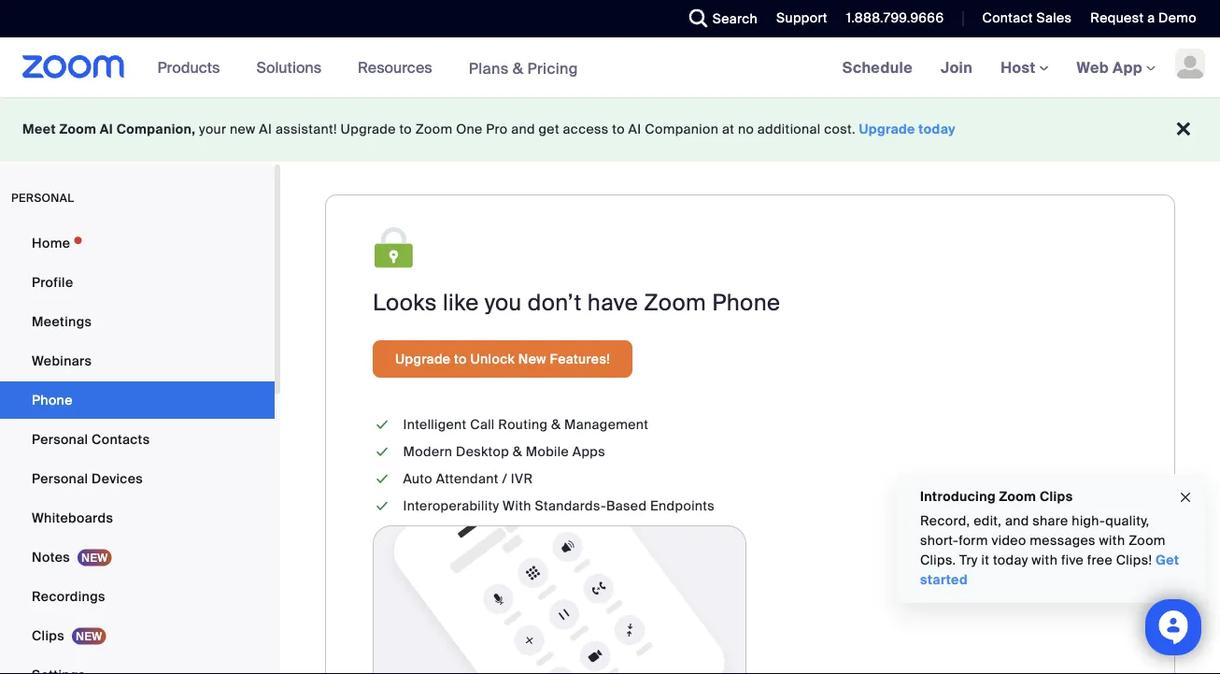 Task type: locate. For each thing, give the bounding box(es) containing it.
webinars
[[32, 352, 92, 369]]

personal up whiteboards
[[32, 470, 88, 487]]

upgrade today link
[[860, 121, 956, 138]]

ivr
[[511, 470, 533, 488]]

request
[[1091, 9, 1145, 27]]

0 horizontal spatial with
[[1032, 552, 1058, 569]]

today inside record, edit, and share high-quality, short-form video messages with zoom clips. try it today with five free clips!
[[994, 552, 1029, 569]]

personal
[[32, 430, 88, 448], [32, 470, 88, 487]]

share
[[1033, 512, 1069, 530]]

1 vertical spatial personal
[[32, 470, 88, 487]]

introducing zoom clips
[[921, 488, 1074, 505]]

sales
[[1037, 9, 1073, 27]]

1 vertical spatial phone
[[32, 391, 73, 409]]

clips inside personal menu 'menu'
[[32, 627, 64, 644]]

app
[[1113, 57, 1143, 77]]

plans & pricing link
[[469, 58, 579, 78], [469, 58, 579, 78]]

checked image for auto
[[373, 469, 392, 489]]

companion,
[[117, 121, 196, 138]]

ai
[[100, 121, 113, 138], [259, 121, 272, 138], [629, 121, 642, 138]]

new
[[230, 121, 256, 138]]

to down resources dropdown button
[[400, 121, 412, 138]]

looks like you don't have zoom phone
[[373, 288, 781, 317]]

clips down recordings
[[32, 627, 64, 644]]

try
[[960, 552, 979, 569]]

upgrade to unlock new features! button
[[373, 340, 633, 378]]

schedule link
[[829, 37, 927, 97]]

record, edit, and share high-quality, short-form video messages with zoom clips. try it today with five free clips!
[[921, 512, 1167, 569]]

and
[[512, 121, 536, 138], [1006, 512, 1030, 530]]

0 horizontal spatial and
[[512, 121, 536, 138]]

new
[[519, 350, 547, 367]]

attendant
[[436, 470, 499, 488]]

profile picture image
[[1176, 49, 1206, 79]]

to right the access at the left of page
[[613, 121, 625, 138]]

contacts
[[92, 430, 150, 448]]

meetings link
[[0, 303, 275, 340]]

like
[[443, 288, 479, 317]]

upgrade down looks
[[395, 350, 451, 367]]

zoom up clips!
[[1129, 532, 1167, 549]]

one
[[456, 121, 483, 138]]

clips
[[1040, 488, 1074, 505], [32, 627, 64, 644]]

notes link
[[0, 538, 275, 576]]

&
[[513, 58, 524, 78], [552, 416, 561, 433], [513, 443, 523, 460]]

auto
[[403, 470, 433, 488]]

access
[[563, 121, 609, 138]]

1 horizontal spatial clips
[[1040, 488, 1074, 505]]

/
[[502, 470, 508, 488]]

1 vertical spatial &
[[552, 416, 561, 433]]

1 vertical spatial today
[[994, 552, 1029, 569]]

modern desktop & mobile apps
[[403, 443, 606, 460]]

1.888.799.9666 button
[[833, 0, 949, 37], [847, 9, 945, 27]]

1 checked image from the top
[[373, 415, 392, 435]]

0 horizontal spatial clips
[[32, 627, 64, 644]]

0 horizontal spatial ai
[[100, 121, 113, 138]]

1 checked image from the top
[[373, 442, 392, 462]]

product information navigation
[[144, 37, 593, 99]]

recordings link
[[0, 578, 275, 615]]

and left get
[[512, 121, 536, 138]]

ai right new
[[259, 121, 272, 138]]

webinars link
[[0, 342, 275, 380]]

0 vertical spatial personal
[[32, 430, 88, 448]]

clips!
[[1117, 552, 1153, 569]]

auto attendant / ivr
[[403, 470, 533, 488]]

meet zoom ai companion, your new ai assistant! upgrade to zoom one pro and get access to ai companion at no additional cost. upgrade today
[[22, 121, 956, 138]]

messages
[[1031, 532, 1096, 549]]

short-
[[921, 532, 959, 549]]

0 vertical spatial checked image
[[373, 415, 392, 435]]

host
[[1001, 57, 1040, 77]]

2 horizontal spatial to
[[613, 121, 625, 138]]

1.888.799.9666 button up schedule link
[[847, 9, 945, 27]]

2 vertical spatial &
[[513, 443, 523, 460]]

modern
[[403, 443, 453, 460]]

with down messages
[[1032, 552, 1058, 569]]

0 horizontal spatial to
[[400, 121, 412, 138]]

search
[[713, 10, 758, 27]]

looks
[[373, 288, 437, 317]]

mobile
[[526, 443, 569, 460]]

checked image for intelligent
[[373, 415, 392, 435]]

personal inside personal contacts link
[[32, 430, 88, 448]]

0 vertical spatial today
[[919, 121, 956, 138]]

1 vertical spatial and
[[1006, 512, 1030, 530]]

1 personal from the top
[[32, 430, 88, 448]]

today inside meet zoom ai companion, footer
[[919, 121, 956, 138]]

and up video
[[1006, 512, 1030, 530]]

routing
[[499, 416, 548, 433]]

1 horizontal spatial with
[[1100, 532, 1126, 549]]

checked image left the auto
[[373, 469, 392, 489]]

with up free
[[1100, 532, 1126, 549]]

0 vertical spatial phone
[[712, 288, 781, 317]]

don't
[[528, 288, 582, 317]]

web app button
[[1077, 57, 1156, 77]]

host button
[[1001, 57, 1049, 77]]

banner
[[0, 37, 1221, 99]]

web
[[1077, 57, 1110, 77]]

0 vertical spatial checked image
[[373, 442, 392, 462]]

request a demo
[[1091, 9, 1198, 27]]

1 horizontal spatial to
[[454, 350, 467, 367]]

clips up share
[[1040, 488, 1074, 505]]

personal inside personal devices link
[[32, 470, 88, 487]]

today down the 'join'
[[919, 121, 956, 138]]

today down video
[[994, 552, 1029, 569]]

home
[[32, 234, 70, 251]]

zoom inside record, edit, and share high-quality, short-form video messages with zoom clips. try it today with five free clips!
[[1129, 532, 1167, 549]]

& up mobile
[[552, 416, 561, 433]]

0 vertical spatial and
[[512, 121, 536, 138]]

0 horizontal spatial today
[[919, 121, 956, 138]]

1.888.799.9666
[[847, 9, 945, 27]]

personal for personal devices
[[32, 470, 88, 487]]

five
[[1062, 552, 1085, 569]]

checked image
[[373, 442, 392, 462], [373, 469, 392, 489]]

1 vertical spatial checked image
[[373, 469, 392, 489]]

& up ivr
[[513, 443, 523, 460]]

to left unlock in the bottom of the page
[[454, 350, 467, 367]]

call
[[471, 416, 495, 433]]

phone inside personal menu 'menu'
[[32, 391, 73, 409]]

2 horizontal spatial ai
[[629, 121, 642, 138]]

introducing
[[921, 488, 997, 505]]

checked image
[[373, 415, 392, 435], [373, 496, 392, 516]]

0 horizontal spatial phone
[[32, 391, 73, 409]]

apps
[[573, 443, 606, 460]]

zoom right "have"
[[644, 288, 707, 317]]

checked image left intelligent
[[373, 415, 392, 435]]

with
[[1100, 532, 1126, 549], [1032, 552, 1058, 569]]

0 vertical spatial with
[[1100, 532, 1126, 549]]

video
[[992, 532, 1027, 549]]

personal up personal devices
[[32, 430, 88, 448]]

2 personal from the top
[[32, 470, 88, 487]]

join
[[941, 57, 973, 77]]

additional
[[758, 121, 821, 138]]

upgrade to unlock new features!
[[395, 350, 610, 367]]

support link
[[763, 0, 833, 37], [777, 9, 828, 27]]

1 horizontal spatial today
[[994, 552, 1029, 569]]

checked image left modern
[[373, 442, 392, 462]]

& right 'plans' at the left top
[[513, 58, 524, 78]]

products button
[[158, 37, 228, 97]]

0 vertical spatial &
[[513, 58, 524, 78]]

ai left companion
[[629, 121, 642, 138]]

2 ai from the left
[[259, 121, 272, 138]]

zoom left one
[[416, 121, 453, 138]]

1 horizontal spatial ai
[[259, 121, 272, 138]]

management
[[565, 416, 649, 433]]

personal
[[11, 191, 74, 205]]

today
[[919, 121, 956, 138], [994, 552, 1029, 569]]

form
[[959, 532, 989, 549]]

1 vertical spatial clips
[[32, 627, 64, 644]]

checked image for interoperability
[[373, 496, 392, 516]]

checked image left the interoperability
[[373, 496, 392, 516]]

1 horizontal spatial and
[[1006, 512, 1030, 530]]

ai left companion,
[[100, 121, 113, 138]]

whiteboards
[[32, 509, 113, 526]]

assistant!
[[276, 121, 337, 138]]

2 checked image from the top
[[373, 496, 392, 516]]

1 vertical spatial checked image
[[373, 496, 392, 516]]

2 checked image from the top
[[373, 469, 392, 489]]

solutions
[[257, 57, 322, 77]]

phone
[[712, 288, 781, 317], [32, 391, 73, 409]]



Task type: vqa. For each thing, say whether or not it's contained in the screenshot.
Cloud Storage 10GB's 300 Attendees per meeting
no



Task type: describe. For each thing, give the bounding box(es) containing it.
join link
[[927, 37, 987, 97]]

high-
[[1073, 512, 1106, 530]]

1 vertical spatial with
[[1032, 552, 1058, 569]]

no
[[738, 121, 755, 138]]

recordings
[[32, 588, 105, 605]]

plans
[[469, 58, 509, 78]]

desktop
[[456, 443, 510, 460]]

whiteboards link
[[0, 499, 275, 537]]

zoom up edit,
[[1000, 488, 1037, 505]]

clips link
[[0, 617, 275, 654]]

companion
[[645, 121, 719, 138]]

and inside record, edit, and share high-quality, short-form video messages with zoom clips. try it today with five free clips!
[[1006, 512, 1030, 530]]

interoperability with standards-based endpoints
[[403, 497, 715, 515]]

interoperability
[[403, 497, 500, 515]]

meet
[[22, 121, 56, 138]]

meetings navigation
[[829, 37, 1221, 99]]

your
[[199, 121, 227, 138]]

1 ai from the left
[[100, 121, 113, 138]]

clips.
[[921, 552, 957, 569]]

it
[[982, 552, 990, 569]]

have
[[588, 288, 639, 317]]

get
[[1156, 552, 1180, 569]]

pro
[[486, 121, 508, 138]]

based
[[607, 497, 647, 515]]

close image
[[1179, 487, 1194, 508]]

web app
[[1077, 57, 1143, 77]]

and inside meet zoom ai companion, footer
[[512, 121, 536, 138]]

endpoints
[[651, 497, 715, 515]]

1 horizontal spatial phone
[[712, 288, 781, 317]]

unlock
[[471, 350, 515, 367]]

3 ai from the left
[[629, 121, 642, 138]]

contact
[[983, 9, 1034, 27]]

checked image for modern
[[373, 442, 392, 462]]

personal devices
[[32, 470, 143, 487]]

support
[[777, 9, 828, 27]]

a
[[1148, 9, 1156, 27]]

schedule
[[843, 57, 913, 77]]

free
[[1088, 552, 1113, 569]]

personal devices link
[[0, 460, 275, 497]]

features!
[[550, 350, 610, 367]]

edit,
[[974, 512, 1002, 530]]

search button
[[676, 0, 763, 37]]

you
[[485, 288, 522, 317]]

demo
[[1159, 9, 1198, 27]]

home link
[[0, 224, 275, 262]]

get started link
[[921, 552, 1180, 588]]

meetings
[[32, 313, 92, 330]]

zoom logo image
[[22, 55, 125, 79]]

at
[[723, 121, 735, 138]]

upgrade inside button
[[395, 350, 451, 367]]

1.888.799.9666 button up schedule
[[833, 0, 949, 37]]

plans & pricing
[[469, 58, 579, 78]]

meet zoom ai companion, footer
[[0, 97, 1221, 162]]

banner containing products
[[0, 37, 1221, 99]]

cost.
[[825, 121, 856, 138]]

contact sales
[[983, 9, 1073, 27]]

0 vertical spatial clips
[[1040, 488, 1074, 505]]

zoom right "meet"
[[59, 121, 97, 138]]

get started
[[921, 552, 1180, 588]]

intelligent
[[403, 416, 467, 433]]

intelligent call routing & management
[[403, 416, 649, 433]]

personal contacts
[[32, 430, 150, 448]]

to inside upgrade to unlock new features! button
[[454, 350, 467, 367]]

products
[[158, 57, 220, 77]]

upgrade down product information navigation
[[341, 121, 396, 138]]

record,
[[921, 512, 971, 530]]

quality,
[[1106, 512, 1150, 530]]

personal contacts link
[[0, 421, 275, 458]]

with
[[503, 497, 532, 515]]

profile
[[32, 273, 73, 291]]

resources
[[358, 57, 432, 77]]

phone link
[[0, 381, 275, 419]]

pricing
[[528, 58, 579, 78]]

standards-
[[535, 497, 607, 515]]

personal menu menu
[[0, 224, 275, 674]]

profile link
[[0, 264, 275, 301]]

personal for personal contacts
[[32, 430, 88, 448]]

& inside product information navigation
[[513, 58, 524, 78]]

upgrade right the cost.
[[860, 121, 916, 138]]

notes
[[32, 548, 70, 566]]



